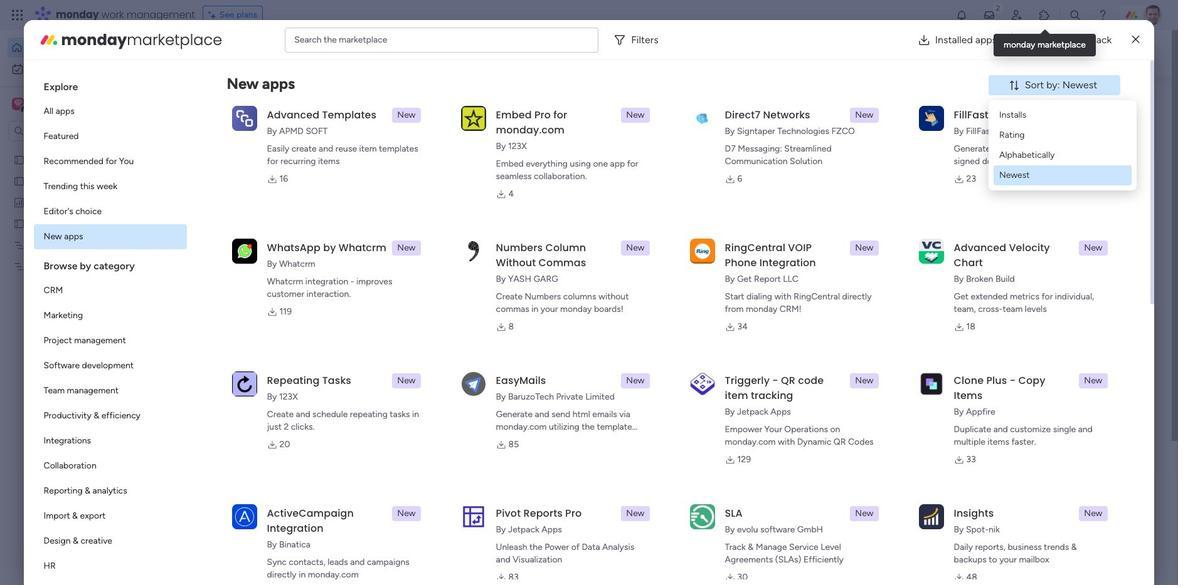 Task type: vqa. For each thing, say whether or not it's contained in the screenshot.
the rightmost Public board icon
yes



Task type: locate. For each thing, give the bounding box(es) containing it.
terry turtle image
[[1143, 5, 1163, 25], [261, 561, 286, 586]]

list box
[[34, 70, 187, 586], [0, 146, 160, 446]]

workspace selection element
[[12, 97, 105, 113]]

templates image image
[[945, 252, 1110, 339]]

0 vertical spatial heading
[[34, 70, 187, 99]]

help center element
[[933, 517, 1122, 568]]

monday marketplace image
[[1038, 9, 1051, 21]]

dapulse x slim image
[[1103, 91, 1118, 106]]

1 vertical spatial public board image
[[247, 383, 261, 396]]

notifications image
[[955, 9, 968, 21]]

2 component image from the left
[[690, 249, 701, 260]]

update feed image
[[983, 9, 996, 21]]

close recently visited image
[[231, 102, 247, 117]]

workspace image
[[14, 97, 22, 111]]

0 vertical spatial circle o image
[[952, 150, 960, 159]]

public board image
[[13, 154, 25, 166], [13, 175, 25, 187], [13, 218, 25, 230], [247, 229, 261, 243]]

workspace image
[[12, 97, 24, 111]]

0 vertical spatial terry turtle image
[[1143, 5, 1163, 25]]

public board image
[[469, 229, 482, 243], [247, 383, 261, 396]]

1 vertical spatial heading
[[34, 250, 187, 279]]

component image
[[247, 249, 258, 260], [690, 249, 701, 260]]

1 horizontal spatial public board image
[[469, 229, 482, 243]]

0 horizontal spatial component image
[[247, 249, 258, 260]]

terry turtle image right help icon
[[1143, 5, 1163, 25]]

add to favorites image
[[869, 229, 881, 242]]

2 heading from the top
[[34, 250, 187, 279]]

option
[[8, 38, 152, 58], [8, 59, 152, 79], [34, 99, 187, 124], [34, 124, 187, 149], [0, 148, 160, 151], [34, 149, 187, 174], [34, 174, 187, 199], [34, 199, 187, 225], [34, 225, 187, 250], [34, 279, 187, 304], [34, 304, 187, 329], [34, 329, 187, 354], [34, 354, 187, 379], [34, 379, 187, 404], [34, 404, 187, 429], [34, 429, 187, 454], [34, 454, 187, 479], [34, 479, 187, 504], [34, 504, 187, 529], [34, 529, 187, 555], [34, 555, 187, 580]]

terry turtle image
[[261, 516, 286, 541]]

0 horizontal spatial terry turtle image
[[261, 561, 286, 586]]

1 vertical spatial circle o image
[[952, 166, 960, 175]]

heading
[[34, 70, 187, 99], [34, 250, 187, 279]]

public dashboard image
[[690, 229, 704, 243]]

app logo image
[[232, 106, 257, 131], [461, 106, 486, 131], [690, 106, 715, 131], [919, 106, 944, 131], [232, 239, 257, 264], [461, 239, 486, 264], [690, 239, 715, 264], [919, 239, 944, 264], [232, 372, 257, 397], [461, 372, 486, 397], [690, 372, 715, 397], [919, 372, 944, 397], [232, 505, 257, 530], [461, 505, 486, 530], [690, 505, 715, 530], [919, 505, 944, 530]]

circle o image down check circle icon
[[952, 150, 960, 159]]

0 horizontal spatial public board image
[[247, 383, 261, 396]]

check circle image
[[952, 134, 960, 143]]

1 horizontal spatial component image
[[690, 249, 701, 260]]

circle o image
[[952, 150, 960, 159], [952, 166, 960, 175]]

terry turtle image down terry turtle icon
[[261, 561, 286, 586]]

invite members image
[[1011, 9, 1023, 21]]

circle o image up circle o icon
[[952, 166, 960, 175]]

check circle image
[[952, 118, 960, 127]]



Task type: describe. For each thing, give the bounding box(es) containing it.
2 circle o image from the top
[[952, 166, 960, 175]]

dapulse x slim image
[[1132, 32, 1139, 47]]

1 vertical spatial terry turtle image
[[261, 561, 286, 586]]

0 vertical spatial public board image
[[469, 229, 482, 243]]

v2 user feedback image
[[944, 47, 953, 61]]

see plans image
[[208, 8, 219, 22]]

help image
[[1097, 9, 1109, 21]]

public dashboard image
[[13, 196, 25, 208]]

select product image
[[11, 9, 24, 21]]

1 component image from the left
[[247, 249, 258, 260]]

circle o image
[[952, 182, 960, 191]]

search everything image
[[1069, 9, 1081, 21]]

menu menu
[[994, 105, 1132, 186]]

1 heading from the top
[[34, 70, 187, 99]]

component image
[[469, 249, 480, 260]]

quick search results list box
[[231, 117, 903, 437]]

1 horizontal spatial terry turtle image
[[1143, 5, 1163, 25]]

monday marketplace image
[[39, 30, 59, 50]]

v2 bolt switch image
[[1041, 47, 1049, 61]]

Search in workspace field
[[26, 124, 105, 138]]

add to favorites image
[[647, 229, 660, 242]]

2 image
[[992, 1, 1004, 15]]

1 circle o image from the top
[[952, 150, 960, 159]]



